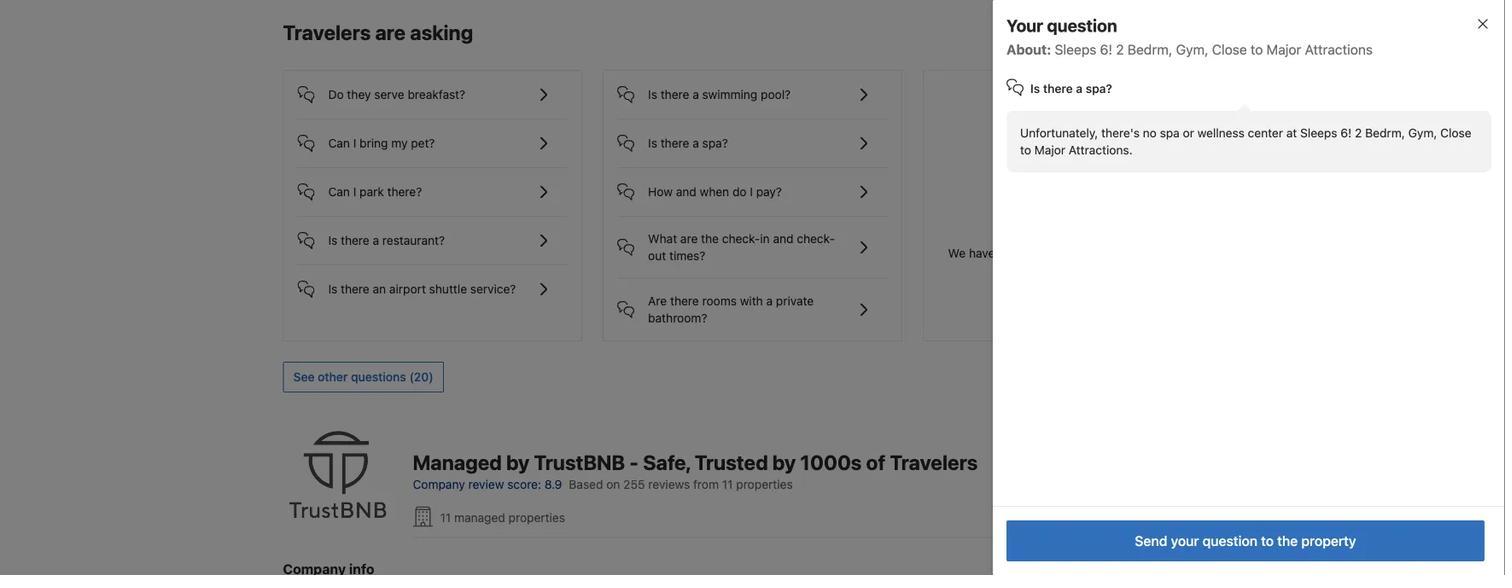 Task type: describe. For each thing, give the bounding box(es) containing it.
to inside your question about: sleeps 6! 2 bedrm, gym, close to major attractions
[[1251, 41, 1263, 58]]

a for is there a spa? button on the top
[[693, 136, 699, 150]]

property
[[1301, 533, 1356, 549]]

service?
[[470, 282, 516, 296]]

spa
[[1160, 126, 1180, 140]]

there inside the your question dialog
[[1043, 82, 1073, 96]]

unfortunately,
[[1020, 126, 1098, 140]]

properties inside managed by trustbnb - safe, trusted by 1000s of travelers company review score: 8.9 based on 255 reviews from 11 properties
[[736, 477, 793, 491]]

my
[[391, 136, 408, 150]]

2 check- from the left
[[797, 232, 835, 246]]

gym, inside your question about: sleeps 6! 2 bedrm, gym, close to major attractions
[[1176, 41, 1209, 58]]

managed
[[413, 450, 502, 474]]

shuttle
[[429, 282, 467, 296]]

there for is there an airport shuttle service? 'button'
[[341, 282, 369, 296]]

is for "is there a swimming pool?" button
[[648, 87, 657, 101]]

send your question to the property
[[1135, 533, 1356, 549]]

other
[[318, 370, 348, 384]]

and inside what are the check-in and check- out times?
[[773, 232, 794, 246]]

your question about: sleeps 6! 2 bedrm, gym, close to major attractions
[[1007, 15, 1373, 58]]

score:
[[507, 477, 541, 491]]

1 vertical spatial properties
[[509, 511, 565, 525]]

company
[[413, 477, 465, 491]]

what are the check-in and check- out times?
[[648, 232, 835, 263]]

are for asking
[[375, 20, 406, 44]]

is there a restaurant? button
[[298, 217, 568, 251]]

can i park there? button
[[298, 168, 568, 202]]

do they serve breakfast? button
[[298, 71, 568, 105]]

spa? inside button
[[702, 136, 728, 150]]

private
[[776, 294, 814, 308]]

bedrm, inside your question about: sleeps 6! 2 bedrm, gym, close to major attractions
[[1128, 41, 1172, 58]]

from
[[693, 477, 719, 491]]

2 inside unfortunately, there's no spa or wellness center at sleeps 6! 2 bedrm, gym, close to major attractions.
[[1355, 126, 1362, 140]]

are there rooms with a private bathroom? button
[[617, 279, 888, 327]]

your
[[1171, 533, 1199, 549]]

the inside dialog
[[1277, 533, 1298, 549]]

major inside unfortunately, there's no spa or wellness center at sleeps 6! 2 bedrm, gym, close to major attractions.
[[1034, 143, 1065, 157]]

how
[[648, 185, 673, 199]]

1 vertical spatial 11
[[440, 511, 451, 525]]

is there a restaurant?
[[328, 233, 445, 247]]

what
[[648, 232, 677, 246]]

see other questions (20) button
[[283, 362, 444, 393]]

have
[[969, 246, 995, 260]]

can i bring my pet? button
[[298, 119, 568, 154]]

there for is there a restaurant? 'button'
[[341, 233, 369, 247]]

how and when do i pay?
[[648, 185, 782, 199]]

2 inside your question about: sleeps 6! 2 bedrm, gym, close to major attractions
[[1116, 41, 1124, 58]]

an for instant
[[998, 246, 1011, 260]]

at
[[1286, 126, 1297, 140]]

park
[[360, 185, 384, 199]]

sleeps inside unfortunately, there's no spa or wellness center at sleeps 6! 2 bedrm, gym, close to major attractions.
[[1300, 126, 1337, 140]]

to left most
[[1098, 246, 1109, 260]]

wellness
[[1197, 126, 1245, 140]]

is there a spa? inside the your question dialog
[[1030, 82, 1112, 96]]

255
[[623, 477, 645, 491]]

send your question to the property button
[[1007, 521, 1485, 562]]

send
[[1135, 533, 1167, 549]]

there's
[[1101, 126, 1140, 140]]

about:
[[1007, 41, 1051, 58]]

is there a spa? inside is there a spa? button
[[648, 136, 728, 150]]

pet?
[[411, 136, 435, 150]]

-
[[629, 450, 639, 474]]

are for the
[[680, 232, 698, 246]]

can i bring my pet?
[[328, 136, 435, 150]]

there for is there a spa? button on the top
[[661, 136, 689, 150]]

are
[[648, 294, 667, 308]]

serve
[[374, 87, 404, 101]]

managed
[[454, 511, 505, 525]]

in
[[760, 232, 770, 246]]

we have an instant answer to most questions
[[948, 246, 1197, 260]]

is for is there a restaurant? 'button'
[[328, 233, 337, 247]]

the inside what are the check-in and check- out times?
[[701, 232, 719, 246]]

8.9
[[545, 477, 562, 491]]

2 by from the left
[[772, 450, 796, 474]]

bathroom?
[[648, 311, 707, 325]]

sleeps inside your question about: sleeps 6! 2 bedrm, gym, close to major attractions
[[1055, 41, 1096, 58]]

on
[[606, 477, 620, 491]]

do they serve breakfast?
[[328, 87, 465, 101]]

or
[[1183, 126, 1194, 140]]

questions inside button
[[351, 370, 406, 384]]

review
[[468, 477, 504, 491]]

restaurant?
[[382, 233, 445, 247]]

to inside send your question to the property button
[[1261, 533, 1274, 549]]

breakfast?
[[408, 87, 465, 101]]

travelers inside managed by trustbnb - safe, trusted by 1000s of travelers company review score: 8.9 based on 255 reviews from 11 properties
[[890, 450, 978, 474]]

can i park there?
[[328, 185, 422, 199]]

asking
[[410, 20, 473, 44]]

there?
[[387, 185, 422, 199]]

looking?
[[1056, 151, 1124, 171]]

your question dialog
[[966, 0, 1505, 575]]

i inside button
[[750, 185, 753, 199]]

can for can i bring my pet?
[[328, 136, 350, 150]]

unfortunately, there's no spa or wellness center at sleeps 6! 2 bedrm, gym, close to major attractions.
[[1020, 126, 1475, 157]]

how and when do i pay? button
[[617, 168, 888, 202]]



Task type: vqa. For each thing, say whether or not it's contained in the screenshot.
throughout
no



Task type: locate. For each thing, give the bounding box(es) containing it.
1 horizontal spatial the
[[1277, 533, 1298, 549]]

0 horizontal spatial gym,
[[1176, 41, 1209, 58]]

is down is there a restaurant?
[[328, 282, 337, 296]]

(20)
[[409, 370, 434, 384]]

see
[[293, 370, 315, 384]]

are left asking
[[375, 20, 406, 44]]

0 vertical spatial the
[[701, 232, 719, 246]]

is there a spa?
[[1030, 82, 1112, 96], [648, 136, 728, 150]]

is there a spa? button
[[617, 119, 888, 154]]

gym, inside unfortunately, there's no spa or wellness center at sleeps 6! 2 bedrm, gym, close to major attractions.
[[1408, 126, 1437, 140]]

answer
[[1055, 246, 1095, 260]]

do
[[328, 87, 344, 101]]

is inside 'button'
[[328, 282, 337, 296]]

the left property
[[1277, 533, 1298, 549]]

major
[[1267, 41, 1301, 58], [1034, 143, 1065, 157]]

is left swimming
[[648, 87, 657, 101]]

1 horizontal spatial sleeps
[[1300, 126, 1337, 140]]

1 horizontal spatial are
[[680, 232, 698, 246]]

sleeps right at at the top of page
[[1300, 126, 1337, 140]]

question inside your question about: sleeps 6! 2 bedrm, gym, close to major attractions
[[1047, 15, 1117, 35]]

1 vertical spatial bedrm,
[[1365, 126, 1405, 140]]

0 vertical spatial are
[[375, 20, 406, 44]]

still
[[1021, 151, 1052, 171]]

0 vertical spatial 11
[[722, 477, 733, 491]]

is up how
[[648, 136, 657, 150]]

there for are there rooms with a private bathroom? button
[[670, 294, 699, 308]]

there up how
[[661, 136, 689, 150]]

0 vertical spatial an
[[998, 246, 1011, 260]]

1 horizontal spatial gym,
[[1408, 126, 1437, 140]]

1 vertical spatial travelers
[[890, 450, 978, 474]]

a left "restaurant?"
[[373, 233, 379, 247]]

there left "airport"
[[341, 282, 369, 296]]

is inside the your question dialog
[[1030, 82, 1040, 96]]

an
[[998, 246, 1011, 260], [373, 282, 386, 296]]

what are the check-in and check- out times? button
[[617, 217, 888, 265]]

center
[[1248, 126, 1283, 140]]

swimming
[[702, 87, 758, 101]]

are there rooms with a private bathroom?
[[648, 294, 814, 325]]

is there a spa? up unfortunately,
[[1030, 82, 1112, 96]]

6! right at at the top of page
[[1341, 126, 1352, 140]]

1 can from the top
[[328, 136, 350, 150]]

there
[[1043, 82, 1073, 96], [661, 87, 689, 101], [661, 136, 689, 150], [341, 233, 369, 247], [341, 282, 369, 296], [670, 294, 699, 308]]

your
[[1007, 15, 1043, 35]]

1 horizontal spatial is there a spa?
[[1030, 82, 1112, 96]]

0 horizontal spatial 6!
[[1100, 41, 1112, 58]]

1 vertical spatial the
[[1277, 533, 1298, 549]]

6! inside unfortunately, there's no spa or wellness center at sleeps 6! 2 bedrm, gym, close to major attractions.
[[1341, 126, 1352, 140]]

are
[[375, 20, 406, 44], [680, 232, 698, 246]]

major down unfortunately,
[[1034, 143, 1065, 157]]

to down unfortunately,
[[1020, 143, 1031, 157]]

1 vertical spatial sleeps
[[1300, 126, 1337, 140]]

1 by from the left
[[506, 450, 530, 474]]

the up times?
[[701, 232, 719, 246]]

bring
[[360, 136, 388, 150]]

by
[[506, 450, 530, 474], [772, 450, 796, 474]]

0 vertical spatial properties
[[736, 477, 793, 491]]

can left park
[[328, 185, 350, 199]]

pay?
[[756, 185, 782, 199]]

0 horizontal spatial sleeps
[[1055, 41, 1096, 58]]

can left bring
[[328, 136, 350, 150]]

instant
[[1015, 246, 1052, 260]]

questions left '(20)'
[[351, 370, 406, 384]]

an inside 'button'
[[373, 282, 386, 296]]

reviews
[[648, 477, 690, 491]]

11 managed properties
[[440, 511, 565, 525]]

1 horizontal spatial and
[[773, 232, 794, 246]]

questions right most
[[1143, 246, 1197, 260]]

the
[[701, 232, 719, 246], [1277, 533, 1298, 549]]

is
[[1030, 82, 1040, 96], [648, 87, 657, 101], [648, 136, 657, 150], [328, 233, 337, 247], [328, 282, 337, 296]]

there down park
[[341, 233, 369, 247]]

0 horizontal spatial question
[[1047, 15, 1117, 35]]

airport
[[389, 282, 426, 296]]

based
[[569, 477, 603, 491]]

0 vertical spatial and
[[676, 185, 696, 199]]

trustbnb
[[534, 450, 625, 474]]

most
[[1112, 246, 1140, 260]]

1 vertical spatial is there a spa?
[[648, 136, 728, 150]]

is there a swimming pool?
[[648, 87, 791, 101]]

managed by trustbnb - safe, trusted by 1000s of travelers company review score: 8.9 based on 255 reviews from 11 properties
[[413, 450, 978, 491]]

i for bring
[[353, 136, 356, 150]]

0 vertical spatial travelers
[[283, 20, 371, 44]]

0 vertical spatial bedrm,
[[1128, 41, 1172, 58]]

0 vertical spatial close
[[1212, 41, 1247, 58]]

a inside 'button'
[[373, 233, 379, 247]]

11
[[722, 477, 733, 491], [440, 511, 451, 525]]

0 horizontal spatial is there a spa?
[[648, 136, 728, 150]]

see other questions (20)
[[293, 370, 434, 384]]

2 up there's
[[1116, 41, 1124, 58]]

an left "airport"
[[373, 282, 386, 296]]

travelers
[[283, 20, 371, 44], [890, 450, 978, 474]]

1 horizontal spatial an
[[998, 246, 1011, 260]]

i right do
[[750, 185, 753, 199]]

1 horizontal spatial 11
[[722, 477, 733, 491]]

2 right at at the top of page
[[1355, 126, 1362, 140]]

is there an airport shuttle service?
[[328, 282, 516, 296]]

0 vertical spatial 6!
[[1100, 41, 1112, 58]]

0 vertical spatial spa?
[[1086, 82, 1112, 96]]

a inside are there rooms with a private bathroom?
[[766, 294, 773, 308]]

a up how and when do i pay? at top
[[693, 136, 699, 150]]

properties down trusted
[[736, 477, 793, 491]]

spa? up how and when do i pay? at top
[[702, 136, 728, 150]]

travelers up do
[[283, 20, 371, 44]]

6! right about: at right
[[1100, 41, 1112, 58]]

1 horizontal spatial by
[[772, 450, 796, 474]]

and
[[676, 185, 696, 199], [773, 232, 794, 246]]

0 horizontal spatial by
[[506, 450, 530, 474]]

of
[[866, 450, 886, 474]]

check- right in
[[797, 232, 835, 246]]

can for can i park there?
[[328, 185, 350, 199]]

there inside 'button'
[[341, 282, 369, 296]]

1 horizontal spatial questions
[[1143, 246, 1197, 260]]

0 horizontal spatial the
[[701, 232, 719, 246]]

by left 1000s in the right bottom of the page
[[772, 450, 796, 474]]

1 horizontal spatial major
[[1267, 41, 1301, 58]]

by up score:
[[506, 450, 530, 474]]

gym,
[[1176, 41, 1209, 58], [1408, 126, 1437, 140]]

there up unfortunately,
[[1043, 82, 1073, 96]]

0 horizontal spatial questions
[[351, 370, 406, 384]]

check- down do
[[722, 232, 760, 246]]

1 horizontal spatial properties
[[736, 477, 793, 491]]

do
[[732, 185, 747, 199]]

is down about: at right
[[1030, 82, 1040, 96]]

1 vertical spatial 6!
[[1341, 126, 1352, 140]]

1 vertical spatial questions
[[351, 370, 406, 384]]

1 horizontal spatial 6!
[[1341, 126, 1352, 140]]

is inside 'button'
[[328, 233, 337, 247]]

to inside unfortunately, there's no spa or wellness center at sleeps 6! 2 bedrm, gym, close to major attractions.
[[1020, 143, 1031, 157]]

0 horizontal spatial spa?
[[702, 136, 728, 150]]

to left the attractions
[[1251, 41, 1263, 58]]

0 vertical spatial 2
[[1116, 41, 1124, 58]]

0 vertical spatial major
[[1267, 41, 1301, 58]]

6! inside your question about: sleeps 6! 2 bedrm, gym, close to major attractions
[[1100, 41, 1112, 58]]

there up bathroom?
[[670, 294, 699, 308]]

1 vertical spatial gym,
[[1408, 126, 1437, 140]]

there inside are there rooms with a private bathroom?
[[670, 294, 699, 308]]

no
[[1143, 126, 1157, 140]]

0 vertical spatial is there a spa?
[[1030, 82, 1112, 96]]

major inside your question about: sleeps 6! 2 bedrm, gym, close to major attractions
[[1267, 41, 1301, 58]]

0 horizontal spatial major
[[1034, 143, 1065, 157]]

2 can from the top
[[328, 185, 350, 199]]

and inside how and when do i pay? button
[[676, 185, 696, 199]]

1 vertical spatial question
[[1203, 533, 1258, 549]]

times?
[[669, 249, 705, 263]]

0 horizontal spatial 11
[[440, 511, 451, 525]]

we
[[948, 246, 966, 260]]

spa? up there's
[[1086, 82, 1112, 96]]

a up unfortunately,
[[1076, 82, 1083, 96]]

11 inside managed by trustbnb - safe, trusted by 1000s of travelers company review score: 8.9 based on 255 reviews from 11 properties
[[722, 477, 733, 491]]

a for is there a restaurant? 'button'
[[373, 233, 379, 247]]

1 vertical spatial 2
[[1355, 126, 1362, 140]]

i left bring
[[353, 136, 356, 150]]

0 horizontal spatial travelers
[[283, 20, 371, 44]]

rooms
[[702, 294, 737, 308]]

travelers right "of"
[[890, 450, 978, 474]]

0 horizontal spatial 2
[[1116, 41, 1124, 58]]

question inside send your question to the property button
[[1203, 533, 1258, 549]]

are up times?
[[680, 232, 698, 246]]

close inside unfortunately, there's no spa or wellness center at sleeps 6! 2 bedrm, gym, close to major attractions.
[[1440, 126, 1472, 140]]

is for is there an airport shuttle service? 'button'
[[328, 282, 337, 296]]

question
[[1047, 15, 1117, 35], [1203, 533, 1258, 549]]

an right have
[[998, 246, 1011, 260]]

attractions
[[1305, 41, 1373, 58]]

0 vertical spatial question
[[1047, 15, 1117, 35]]

trusted
[[695, 450, 768, 474]]

1000s
[[800, 450, 862, 474]]

0 horizontal spatial bedrm,
[[1128, 41, 1172, 58]]

sleeps right about: at right
[[1055, 41, 1096, 58]]

attractions.
[[1069, 143, 1133, 157]]

0 horizontal spatial an
[[373, 282, 386, 296]]

0 vertical spatial can
[[328, 136, 350, 150]]

0 horizontal spatial and
[[676, 185, 696, 199]]

is down can i park there?
[[328, 233, 337, 247]]

properties down score:
[[509, 511, 565, 525]]

0 horizontal spatial are
[[375, 20, 406, 44]]

there for "is there a swimming pool?" button
[[661, 87, 689, 101]]

1 vertical spatial an
[[373, 282, 386, 296]]

1 vertical spatial close
[[1440, 126, 1472, 140]]

1 horizontal spatial 2
[[1355, 126, 1362, 140]]

0 vertical spatial gym,
[[1176, 41, 1209, 58]]

2
[[1116, 41, 1124, 58], [1355, 126, 1362, 140]]

is for is there a spa? button on the top
[[648, 136, 657, 150]]

out
[[648, 249, 666, 263]]

there inside 'button'
[[341, 233, 369, 247]]

are inside what are the check-in and check- out times?
[[680, 232, 698, 246]]

11 right from
[[722, 477, 733, 491]]

when
[[700, 185, 729, 199]]

11 down company
[[440, 511, 451, 525]]

an for airport
[[373, 282, 386, 296]]

a right with
[[766, 294, 773, 308]]

and right in
[[773, 232, 794, 246]]

with
[[740, 294, 763, 308]]

0 vertical spatial questions
[[1143, 246, 1197, 260]]

major left the attractions
[[1267, 41, 1301, 58]]

a inside the your question dialog
[[1076, 82, 1083, 96]]

a for "is there a swimming pool?" button
[[693, 87, 699, 101]]

travelers are asking
[[283, 20, 473, 44]]

close inside your question about: sleeps 6! 2 bedrm, gym, close to major attractions
[[1212, 41, 1247, 58]]

6!
[[1100, 41, 1112, 58], [1341, 126, 1352, 140]]

1 horizontal spatial bedrm,
[[1365, 126, 1405, 140]]

still looking?
[[1021, 151, 1124, 171]]

is there a swimming pool? button
[[617, 71, 888, 105]]

1 horizontal spatial spa?
[[1086, 82, 1112, 96]]

1 vertical spatial major
[[1034, 143, 1065, 157]]

they
[[347, 87, 371, 101]]

1 vertical spatial are
[[680, 232, 698, 246]]

1 horizontal spatial check-
[[797, 232, 835, 246]]

bedrm, inside unfortunately, there's no spa or wellness center at sleeps 6! 2 bedrm, gym, close to major attractions.
[[1365, 126, 1405, 140]]

1 vertical spatial and
[[773, 232, 794, 246]]

bedrm,
[[1128, 41, 1172, 58], [1365, 126, 1405, 140]]

1 vertical spatial can
[[328, 185, 350, 199]]

spa? inside the your question dialog
[[1086, 82, 1112, 96]]

is there a spa? up when
[[648, 136, 728, 150]]

0 horizontal spatial check-
[[722, 232, 760, 246]]

and right how
[[676, 185, 696, 199]]

questions
[[1143, 246, 1197, 260], [351, 370, 406, 384]]

i for park
[[353, 185, 356, 199]]

0 vertical spatial sleeps
[[1055, 41, 1096, 58]]

i left park
[[353, 185, 356, 199]]

check-
[[722, 232, 760, 246], [797, 232, 835, 246]]

1 vertical spatial spa?
[[702, 136, 728, 150]]

1 horizontal spatial question
[[1203, 533, 1258, 549]]

a left swimming
[[693, 87, 699, 101]]

pool?
[[761, 87, 791, 101]]

0 horizontal spatial close
[[1212, 41, 1247, 58]]

is there an airport shuttle service? button
[[298, 265, 568, 300]]

to left property
[[1261, 533, 1274, 549]]

1 check- from the left
[[722, 232, 760, 246]]

1 horizontal spatial close
[[1440, 126, 1472, 140]]

1 horizontal spatial travelers
[[890, 450, 978, 474]]

there left swimming
[[661, 87, 689, 101]]

safe,
[[643, 450, 690, 474]]

0 horizontal spatial properties
[[509, 511, 565, 525]]



